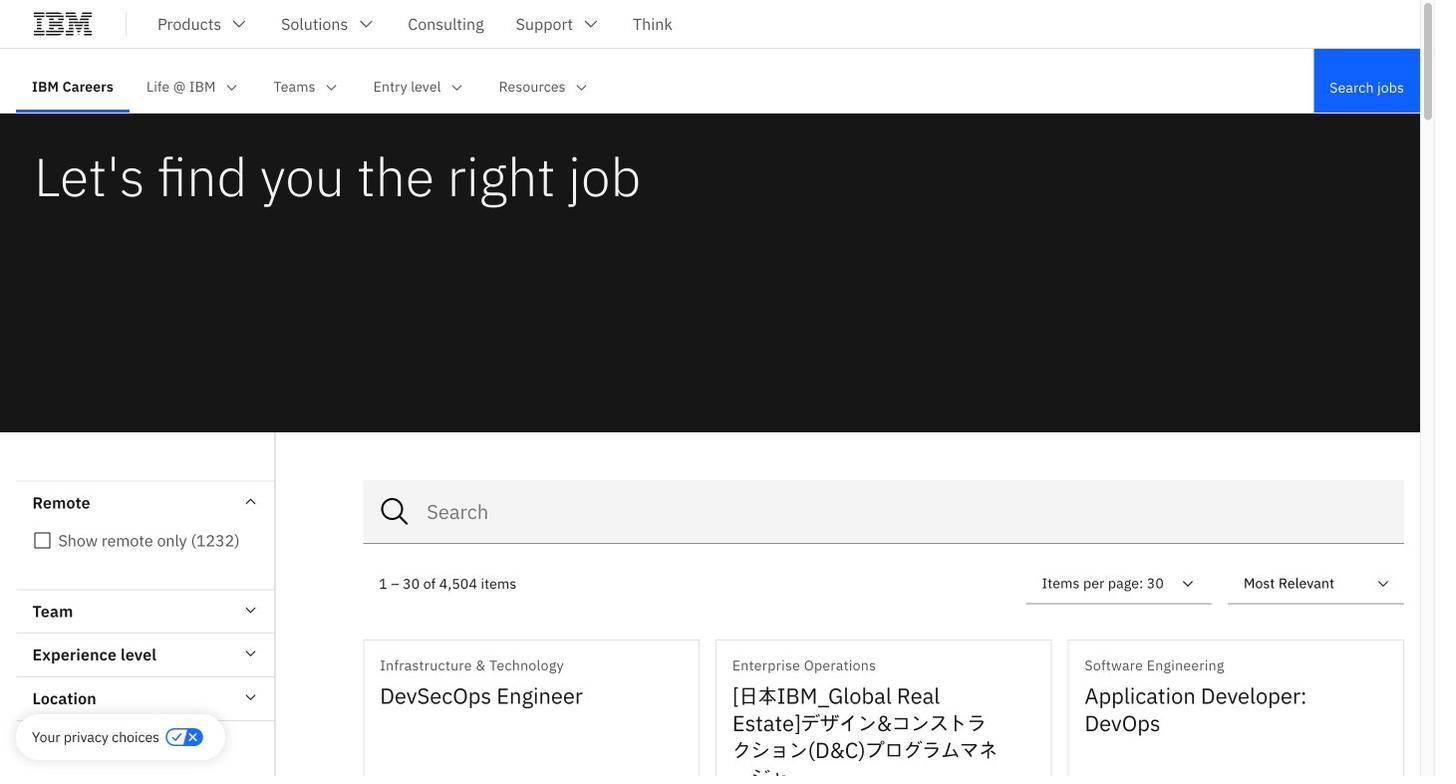 Task type: vqa. For each thing, say whether or not it's contained in the screenshot.
your privacy choices element at bottom
yes



Task type: describe. For each thing, give the bounding box(es) containing it.
your privacy choices element
[[32, 727, 160, 749]]



